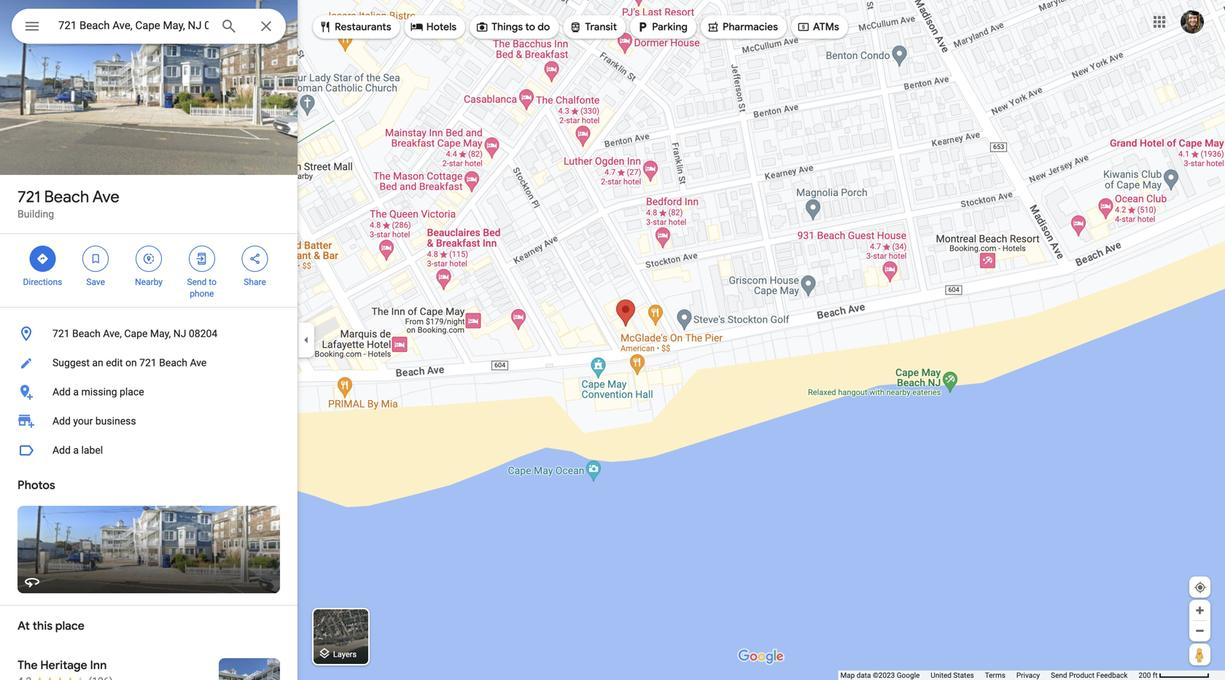 Task type: vqa. For each thing, say whether or not it's contained in the screenshot.
Terms on the right of the page
yes



Task type: locate. For each thing, give the bounding box(es) containing it.
add a label button
[[0, 436, 298, 465]]

2 horizontal spatial 721
[[139, 357, 157, 369]]


[[636, 19, 649, 35]]

1 add from the top
[[53, 386, 71, 398]]


[[89, 251, 102, 267]]

0 vertical spatial beach
[[44, 187, 89, 207]]


[[410, 19, 423, 35]]

add down "suggest"
[[53, 386, 71, 398]]

suggest
[[53, 357, 90, 369]]

none field inside 721 beach ave, cape may, nj 08204 'field'
[[58, 17, 209, 34]]

add
[[53, 386, 71, 398], [53, 415, 71, 427], [53, 444, 71, 457]]

0 vertical spatial add
[[53, 386, 71, 398]]

your
[[73, 415, 93, 427]]

send for send to phone
[[187, 277, 207, 287]]

2 vertical spatial 721
[[139, 357, 157, 369]]

721 beach ave, cape may, nj 08204
[[53, 328, 217, 340]]

ave down 08204
[[190, 357, 207, 369]]

footer
[[840, 671, 1139, 680]]

footer containing map data ©2023 google
[[840, 671, 1139, 680]]

1 horizontal spatial send
[[1051, 671, 1067, 680]]

to inside  things to do
[[525, 20, 535, 34]]

add for add your business
[[53, 415, 71, 427]]

 restaurants
[[319, 19, 391, 35]]

things
[[492, 20, 523, 34]]

the
[[18, 658, 38, 673]]

a inside add a missing place button
[[73, 386, 79, 398]]


[[797, 19, 810, 35]]

0 vertical spatial a
[[73, 386, 79, 398]]

terms button
[[985, 671, 1006, 680]]

ave inside button
[[190, 357, 207, 369]]

3 add from the top
[[53, 444, 71, 457]]

721 beach ave building
[[18, 187, 119, 220]]

add left your on the left of page
[[53, 415, 71, 427]]

hotels
[[426, 20, 457, 34]]

beach
[[44, 187, 89, 207], [72, 328, 101, 340], [159, 357, 187, 369]]

2 add from the top
[[53, 415, 71, 427]]

1 horizontal spatial place
[[120, 386, 144, 398]]

0 horizontal spatial to
[[209, 277, 217, 287]]

photos
[[18, 478, 55, 493]]

layers
[[333, 650, 357, 659]]

1 horizontal spatial to
[[525, 20, 535, 34]]

send for send product feedback
[[1051, 671, 1067, 680]]

send product feedback
[[1051, 671, 1128, 680]]


[[569, 19, 582, 35]]

map
[[840, 671, 855, 680]]

1 vertical spatial ave
[[190, 357, 207, 369]]

0 vertical spatial send
[[187, 277, 207, 287]]

1 vertical spatial 721
[[53, 328, 70, 340]]

to left the do
[[525, 20, 535, 34]]

1 vertical spatial send
[[1051, 671, 1067, 680]]

place
[[120, 386, 144, 398], [55, 619, 84, 634]]

721 up "suggest"
[[53, 328, 70, 340]]

©2023
[[873, 671, 895, 680]]

inn
[[90, 658, 107, 673]]

add a missing place button
[[0, 378, 298, 407]]

0 vertical spatial 721
[[18, 187, 40, 207]]

add left label
[[53, 444, 71, 457]]

1 vertical spatial add
[[53, 415, 71, 427]]

beach inside 721 beach ave building
[[44, 187, 89, 207]]

parking
[[652, 20, 688, 34]]

 parking
[[636, 19, 688, 35]]

heritage
[[40, 658, 87, 673]]

add inside "link"
[[53, 415, 71, 427]]

show street view coverage image
[[1189, 644, 1211, 666]]

beach for ave
[[44, 187, 89, 207]]

phone
[[190, 289, 214, 299]]

united
[[931, 671, 952, 680]]

to inside send to phone
[[209, 277, 217, 287]]

place down on
[[120, 386, 144, 398]]

nearby
[[135, 277, 163, 287]]

1 a from the top
[[73, 386, 79, 398]]

beach inside suggest an edit on 721 beach ave button
[[159, 357, 187, 369]]

2 vertical spatial add
[[53, 444, 71, 457]]

building
[[18, 208, 54, 220]]

None field
[[58, 17, 209, 34]]

add for add a missing place
[[53, 386, 71, 398]]

 button
[[12, 9, 53, 47]]

beach for ave,
[[72, 328, 101, 340]]


[[23, 16, 41, 37]]

zoom in image
[[1195, 605, 1205, 616]]

0 horizontal spatial send
[[187, 277, 207, 287]]

place right this
[[55, 619, 84, 634]]

721 beach ave, cape may, nj 08204 button
[[0, 319, 298, 349]]

send
[[187, 277, 207, 287], [1051, 671, 1067, 680]]

beach down nj
[[159, 357, 187, 369]]

add a missing place
[[53, 386, 144, 398]]

2 a from the top
[[73, 444, 79, 457]]


[[707, 19, 720, 35]]

transit
[[585, 20, 617, 34]]

1 horizontal spatial 721
[[53, 328, 70, 340]]

721 up 'building'
[[18, 187, 40, 207]]

ave up 
[[92, 187, 119, 207]]

label
[[81, 444, 103, 457]]

send to phone
[[187, 277, 217, 299]]

0 horizontal spatial 721
[[18, 187, 40, 207]]


[[319, 19, 332, 35]]

200
[[1139, 671, 1151, 680]]

actions for 721 beach ave region
[[0, 234, 298, 307]]

721 inside button
[[53, 328, 70, 340]]

atms
[[813, 20, 839, 34]]

 transit
[[569, 19, 617, 35]]

1 horizontal spatial ave
[[190, 357, 207, 369]]

a left label
[[73, 444, 79, 457]]

0 vertical spatial to
[[525, 20, 535, 34]]

beach up 'building'
[[44, 187, 89, 207]]

a left missing
[[73, 386, 79, 398]]

send inside button
[[1051, 671, 1067, 680]]

ave
[[92, 187, 119, 207], [190, 357, 207, 369]]


[[248, 251, 262, 267]]

0 horizontal spatial ave
[[92, 187, 119, 207]]

a
[[73, 386, 79, 398], [73, 444, 79, 457]]

721
[[18, 187, 40, 207], [53, 328, 70, 340], [139, 357, 157, 369]]

 things to do
[[476, 19, 550, 35]]

a inside add a label button
[[73, 444, 79, 457]]

directions
[[23, 277, 62, 287]]

add a label
[[53, 444, 103, 457]]

suggest an edit on 721 beach ave
[[53, 357, 207, 369]]

send inside send to phone
[[187, 277, 207, 287]]

beach inside 721 beach ave, cape may, nj 08204 button
[[72, 328, 101, 340]]

beach left ave, at the top left of the page
[[72, 328, 101, 340]]

send up 'phone'
[[187, 277, 207, 287]]

721 right on
[[139, 357, 157, 369]]

ave inside 721 beach ave building
[[92, 187, 119, 207]]

 hotels
[[410, 19, 457, 35]]

to
[[525, 20, 535, 34], [209, 277, 217, 287]]

send left product on the right of page
[[1051, 671, 1067, 680]]

to up 'phone'
[[209, 277, 217, 287]]

1 vertical spatial beach
[[72, 328, 101, 340]]

at
[[18, 619, 30, 634]]

0 vertical spatial ave
[[92, 187, 119, 207]]

1 vertical spatial place
[[55, 619, 84, 634]]

add your business
[[53, 415, 136, 427]]

1 vertical spatial to
[[209, 277, 217, 287]]

721 for ave
[[18, 187, 40, 207]]

place inside add a missing place button
[[120, 386, 144, 398]]

0 vertical spatial place
[[120, 386, 144, 398]]

721 inside 721 beach ave building
[[18, 187, 40, 207]]


[[142, 251, 155, 267]]

1 vertical spatial a
[[73, 444, 79, 457]]

2 vertical spatial beach
[[159, 357, 187, 369]]



Task type: describe. For each thing, give the bounding box(es) containing it.
terms
[[985, 671, 1006, 680]]


[[36, 251, 49, 267]]

from your device image
[[1194, 581, 1207, 594]]

may,
[[150, 328, 171, 340]]


[[476, 19, 489, 35]]

 atms
[[797, 19, 839, 35]]

721 for ave,
[[53, 328, 70, 340]]

on
[[125, 357, 137, 369]]

product
[[1069, 671, 1095, 680]]

the heritage inn
[[18, 658, 107, 673]]

google
[[897, 671, 920, 680]]

business
[[95, 415, 136, 427]]

save
[[86, 277, 105, 287]]

google maps element
[[0, 0, 1225, 680]]

ft
[[1153, 671, 1158, 680]]

nj
[[173, 328, 186, 340]]

a for label
[[73, 444, 79, 457]]

united states button
[[931, 671, 974, 680]]

the heritage inn link
[[0, 647, 298, 680]]

0 horizontal spatial place
[[55, 619, 84, 634]]

privacy
[[1017, 671, 1040, 680]]

add for add a label
[[53, 444, 71, 457]]


[[195, 251, 208, 267]]

an
[[92, 357, 103, 369]]

add your business link
[[0, 407, 298, 436]]

data
[[857, 671, 871, 680]]

footer inside google maps element
[[840, 671, 1139, 680]]

map data ©2023 google
[[840, 671, 920, 680]]

200 ft
[[1139, 671, 1158, 680]]

721 beach ave main content
[[0, 0, 298, 680]]

pharmacies
[[723, 20, 778, 34]]

missing
[[81, 386, 117, 398]]

721 inside button
[[139, 357, 157, 369]]

share
[[244, 277, 266, 287]]

 pharmacies
[[707, 19, 778, 35]]

 search field
[[12, 9, 286, 47]]

google account: giulia masi  
(giulia.masi@adept.ai) image
[[1181, 10, 1204, 34]]

cape
[[124, 328, 148, 340]]

restaurants
[[335, 20, 391, 34]]

collapse side panel image
[[298, 332, 314, 348]]

200 ft button
[[1139, 671, 1210, 680]]

privacy button
[[1017, 671, 1040, 680]]

4.3 stars 126 reviews image
[[18, 675, 113, 680]]

at this place
[[18, 619, 84, 634]]

edit
[[106, 357, 123, 369]]

send product feedback button
[[1051, 671, 1128, 680]]

08204
[[189, 328, 217, 340]]

ave,
[[103, 328, 122, 340]]

suggest an edit on 721 beach ave button
[[0, 349, 298, 378]]

do
[[538, 20, 550, 34]]

this
[[33, 619, 53, 634]]

united states
[[931, 671, 974, 680]]

721 Beach Ave, Cape May, NJ 08204 field
[[12, 9, 286, 44]]

feedback
[[1096, 671, 1128, 680]]

zoom out image
[[1195, 626, 1205, 637]]

states
[[953, 671, 974, 680]]

a for missing
[[73, 386, 79, 398]]



